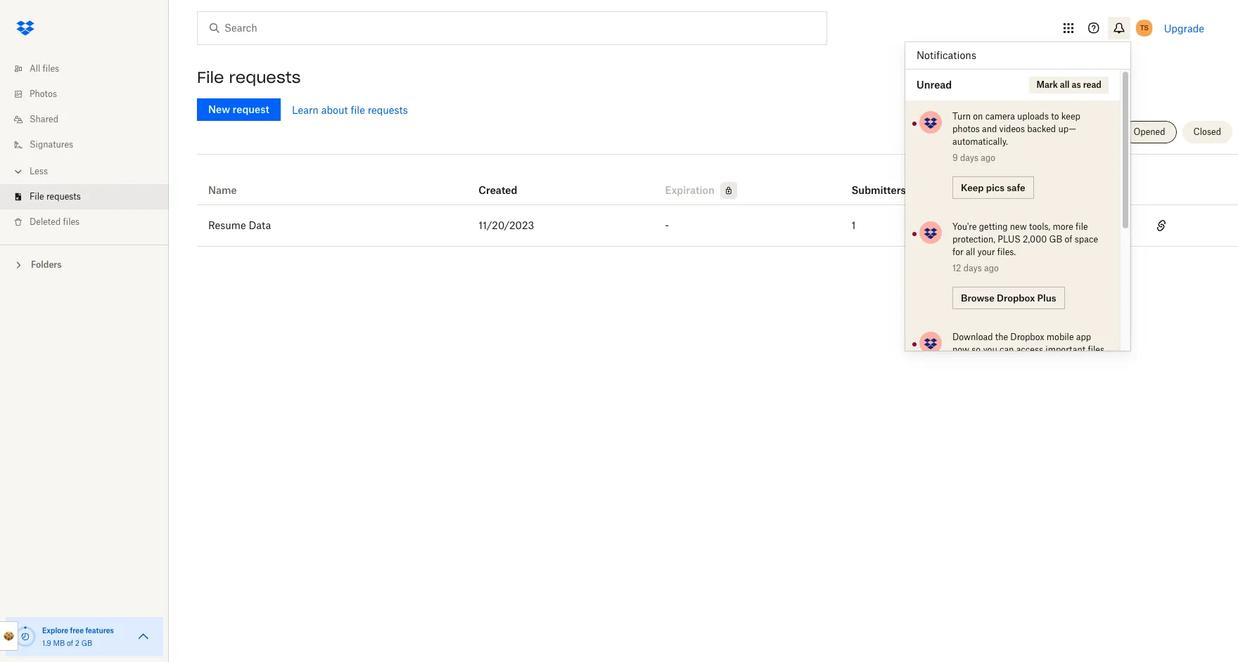 Task type: locate. For each thing, give the bounding box(es) containing it.
ago down 'automatically.'
[[981, 153, 996, 163]]

closed button
[[1183, 121, 1233, 144]]

new
[[1010, 222, 1027, 232]]

of left 2
[[67, 640, 73, 648]]

dropbox inside button
[[997, 292, 1035, 304]]

1 vertical spatial file
[[30, 191, 44, 202]]

file
[[197, 68, 224, 87], [30, 191, 44, 202]]

1 vertical spatial files
[[63, 217, 80, 227]]

plus
[[998, 234, 1021, 245]]

0 vertical spatial of
[[1065, 234, 1073, 245]]

dropbox
[[997, 292, 1035, 304], [1011, 332, 1045, 343]]

download the dropbox mobile app now so you can access important files from your phone or tablet.
[[953, 332, 1105, 368]]

resume
[[208, 220, 246, 231]]

all right the for on the top of page
[[966, 247, 975, 258]]

1 horizontal spatial files
[[63, 217, 80, 227]]

files for deleted files
[[63, 217, 80, 227]]

your down so
[[974, 357, 991, 368]]

1 vertical spatial your
[[974, 357, 991, 368]]

so
[[972, 345, 981, 355]]

gb
[[1049, 234, 1063, 245], [81, 640, 92, 648]]

created button
[[479, 182, 518, 199]]

mark
[[1037, 80, 1058, 90]]

your
[[978, 247, 995, 258], [974, 357, 991, 368]]

space
[[1075, 234, 1098, 245]]

mobile
[[1047, 332, 1074, 343]]

file inside you're getting new tools, more file protection, plus 2,000 gb of space for all your files. 12 days ago
[[1076, 222, 1088, 232]]

1 horizontal spatial gb
[[1049, 234, 1063, 245]]

2 horizontal spatial files
[[1088, 345, 1105, 355]]

days right 9 at the right top of the page
[[960, 153, 979, 163]]

of
[[1065, 234, 1073, 245], [67, 640, 73, 648]]

1 horizontal spatial all
[[1060, 80, 1070, 90]]

1 vertical spatial requests
[[368, 104, 408, 116]]

1 vertical spatial days
[[964, 263, 982, 274]]

folders
[[31, 260, 62, 270]]

you
[[983, 345, 998, 355]]

you're getting new tools, more file protection, plus 2,000 gb of space for all your files. 12 days ago
[[953, 222, 1098, 274]]

ago
[[981, 153, 996, 163], [984, 263, 999, 274]]

gb down more
[[1049, 234, 1063, 245]]

1 horizontal spatial column header
[[976, 165, 1032, 199]]

row containing resume data
[[197, 205, 1238, 247]]

1
[[852, 220, 856, 231]]

0 horizontal spatial file
[[30, 191, 44, 202]]

1 vertical spatial ago
[[984, 263, 999, 274]]

resume data
[[208, 220, 271, 231]]

0 vertical spatial files
[[43, 63, 59, 74]]

2,000
[[1023, 234, 1047, 245]]

files inside deleted files 'link'
[[63, 217, 80, 227]]

0 horizontal spatial files
[[43, 63, 59, 74]]

file requests up learn
[[197, 68, 301, 87]]

cell
[[1189, 205, 1238, 246]]

browse
[[961, 292, 995, 304]]

requests up 'deleted files'
[[46, 191, 81, 202]]

1 vertical spatial file
[[1076, 222, 1088, 232]]

file right about
[[351, 104, 365, 116]]

upgrade link
[[1164, 22, 1205, 34]]

0 vertical spatial all
[[1060, 80, 1070, 90]]

file
[[351, 104, 365, 116], [1076, 222, 1088, 232]]

your down protection,
[[978, 247, 995, 258]]

all left as at the top
[[1060, 80, 1070, 90]]

days right 12
[[964, 263, 982, 274]]

files right all
[[43, 63, 59, 74]]

quota usage element
[[14, 626, 37, 649]]

0 vertical spatial gb
[[1049, 234, 1063, 245]]

access
[[1016, 345, 1043, 355]]

notifications
[[917, 49, 977, 61]]

0 vertical spatial ago
[[981, 153, 996, 163]]

days inside you're getting new tools, more file protection, plus 2,000 gb of space for all your files. 12 days ago
[[964, 263, 982, 274]]

9
[[953, 153, 958, 163]]

mark all as read button
[[1030, 77, 1109, 94]]

and
[[982, 124, 997, 134]]

gb inside explore free features 1.9 mb of 2 gb
[[81, 640, 92, 648]]

signatures
[[30, 139, 73, 150]]

1 horizontal spatial file
[[1076, 222, 1088, 232]]

0 horizontal spatial column header
[[852, 165, 908, 199]]

file requests up 'deleted files'
[[30, 191, 81, 202]]

1 - from the left
[[665, 220, 669, 231]]

files down app
[[1088, 345, 1105, 355]]

0 horizontal spatial file requests
[[30, 191, 81, 202]]

1 horizontal spatial -
[[976, 220, 980, 231]]

tablet.
[[1031, 357, 1057, 368]]

pics
[[986, 182, 1005, 193]]

shared link
[[11, 107, 169, 132]]

1 vertical spatial of
[[67, 640, 73, 648]]

app
[[1076, 332, 1091, 343]]

file requests
[[197, 68, 301, 87], [30, 191, 81, 202]]

can
[[1000, 345, 1014, 355]]

column header
[[852, 165, 908, 199], [976, 165, 1032, 199], [1139, 168, 1189, 196]]

0 vertical spatial dropbox
[[997, 292, 1035, 304]]

list
[[0, 48, 169, 245]]

requests
[[229, 68, 301, 87], [368, 104, 408, 116], [46, 191, 81, 202]]

0 horizontal spatial requests
[[46, 191, 81, 202]]

ago inside you're getting new tools, more file protection, plus 2,000 gb of space for all your files. 12 days ago
[[984, 263, 999, 274]]

0 horizontal spatial of
[[67, 640, 73, 648]]

0 horizontal spatial all
[[966, 247, 975, 258]]

0 vertical spatial file
[[351, 104, 365, 116]]

1 vertical spatial all
[[966, 247, 975, 258]]

dropbox left plus
[[997, 292, 1035, 304]]

browse dropbox plus
[[961, 292, 1057, 304]]

row
[[197, 160, 1238, 205], [197, 205, 1238, 247]]

requests up learn
[[229, 68, 301, 87]]

0 horizontal spatial -
[[665, 220, 669, 231]]

requests right about
[[368, 104, 408, 116]]

1 horizontal spatial file
[[197, 68, 224, 87]]

-
[[665, 220, 669, 231], [976, 220, 980, 231]]

1 vertical spatial dropbox
[[1011, 332, 1045, 343]]

1 horizontal spatial of
[[1065, 234, 1073, 245]]

days
[[960, 153, 979, 163], [964, 263, 982, 274]]

dropbox inside the download the dropbox mobile app now so you can access important files from your phone or tablet.
[[1011, 332, 1045, 343]]

1.9
[[42, 640, 51, 648]]

files for all files
[[43, 63, 59, 74]]

less image
[[11, 165, 25, 179]]

1 vertical spatial file requests
[[30, 191, 81, 202]]

2 horizontal spatial column header
[[1139, 168, 1189, 196]]

2 vertical spatial files
[[1088, 345, 1105, 355]]

file up space
[[1076, 222, 1088, 232]]

pro trial element
[[715, 182, 737, 199]]

file requests list item
[[0, 184, 169, 210]]

0 vertical spatial file
[[197, 68, 224, 87]]

ago down files.
[[984, 263, 999, 274]]

dropbox up access
[[1011, 332, 1045, 343]]

0 vertical spatial days
[[960, 153, 979, 163]]

photos link
[[11, 82, 169, 107]]

of down more
[[1065, 234, 1073, 245]]

files right deleted
[[63, 217, 80, 227]]

2 row from the top
[[197, 205, 1238, 247]]

table
[[197, 160, 1238, 247]]

backed
[[1027, 124, 1056, 134]]

read
[[1083, 80, 1102, 90]]

gb inside you're getting new tools, more file protection, plus 2,000 gb of space for all your files. 12 days ago
[[1049, 234, 1063, 245]]

free
[[70, 627, 84, 635]]

0 horizontal spatial gb
[[81, 640, 92, 648]]

mb
[[53, 640, 65, 648]]

all
[[1060, 80, 1070, 90], [966, 247, 975, 258]]

files inside "all files" link
[[43, 63, 59, 74]]

1 vertical spatial gb
[[81, 640, 92, 648]]

1 horizontal spatial requests
[[229, 68, 301, 87]]

phone
[[994, 357, 1019, 368]]

send email image
[[1103, 217, 1120, 234]]

1 row from the top
[[197, 160, 1238, 205]]

gb right 2
[[81, 640, 92, 648]]

closed
[[1194, 127, 1221, 137]]

days inside turn on camera uploads to keep photos and videos backed up— automatically. 9 days ago
[[960, 153, 979, 163]]

your inside the download the dropbox mobile app now so you can access important files from your phone or tablet.
[[974, 357, 991, 368]]

2 vertical spatial requests
[[46, 191, 81, 202]]

learn about file requests link
[[292, 104, 408, 116]]

less
[[30, 166, 48, 177]]

files.
[[998, 247, 1016, 258]]

0 vertical spatial your
[[978, 247, 995, 258]]

file requests link
[[11, 184, 169, 210]]

0 vertical spatial file requests
[[197, 68, 301, 87]]

files
[[43, 63, 59, 74], [63, 217, 80, 227], [1088, 345, 1105, 355]]

2 horizontal spatial requests
[[368, 104, 408, 116]]

keep
[[1062, 111, 1081, 122]]

your inside you're getting new tools, more file protection, plus 2,000 gb of space for all your files. 12 days ago
[[978, 247, 995, 258]]



Task type: vqa. For each thing, say whether or not it's contained in the screenshot.
20 BUTTON
no



Task type: describe. For each thing, give the bounding box(es) containing it.
12
[[953, 263, 961, 274]]

the
[[995, 332, 1008, 343]]

turn
[[953, 111, 971, 122]]

folders button
[[0, 254, 169, 275]]

deleted files
[[30, 217, 80, 227]]

deleted files link
[[11, 210, 169, 235]]

explore
[[42, 627, 68, 635]]

important
[[1046, 345, 1086, 355]]

0 vertical spatial requests
[[229, 68, 301, 87]]

from
[[953, 357, 972, 368]]

0 horizontal spatial file
[[351, 104, 365, 116]]

files inside the download the dropbox mobile app now so you can access important files from your phone or tablet.
[[1088, 345, 1105, 355]]

unread
[[917, 79, 952, 91]]

opened
[[1134, 127, 1166, 137]]

videos
[[1000, 124, 1025, 134]]

protection,
[[953, 234, 996, 245]]

on
[[973, 111, 983, 122]]

more
[[1053, 222, 1074, 232]]

name
[[208, 184, 237, 196]]

or
[[1021, 357, 1029, 368]]

row containing name
[[197, 160, 1238, 205]]

learn about file requests
[[292, 104, 408, 116]]

dropbox image
[[11, 14, 39, 42]]

uploads
[[1017, 111, 1049, 122]]

turn on camera uploads to keep photos and videos backed up— automatically. button
[[953, 110, 1106, 148]]

browse dropbox plus button
[[953, 287, 1065, 310]]

data
[[249, 220, 271, 231]]

2 - from the left
[[976, 220, 980, 231]]

to
[[1051, 111, 1059, 122]]

mark all as read
[[1037, 80, 1102, 90]]

file inside list item
[[30, 191, 44, 202]]

table containing name
[[197, 160, 1238, 247]]

you're getting new tools, more file protection, plus 2,000 gb of space for all your files. button
[[953, 221, 1106, 259]]

ago inside turn on camera uploads to keep photos and videos backed up— automatically. 9 days ago
[[981, 153, 996, 163]]

camera
[[986, 111, 1015, 122]]

upgrade
[[1164, 22, 1205, 34]]

shared
[[30, 114, 58, 125]]

copy link image
[[1153, 217, 1170, 234]]

of inside explore free features 1.9 mb of 2 gb
[[67, 640, 73, 648]]

tools,
[[1029, 222, 1051, 232]]

you're
[[953, 222, 977, 232]]

signatures link
[[11, 132, 169, 158]]

up—
[[1059, 124, 1077, 134]]

keep
[[961, 182, 984, 193]]

opened button
[[1123, 121, 1177, 144]]

learn
[[292, 104, 319, 116]]

all
[[30, 63, 40, 74]]

file requests inside file requests link
[[30, 191, 81, 202]]

features
[[85, 627, 114, 635]]

all files link
[[11, 56, 169, 82]]

turn on camera uploads to keep photos and videos backed up— automatically. 9 days ago
[[953, 111, 1081, 163]]

about
[[321, 104, 348, 116]]

of inside you're getting new tools, more file protection, plus 2,000 gb of space for all your files. 12 days ago
[[1065, 234, 1073, 245]]

now
[[953, 345, 970, 355]]

automatically.
[[953, 137, 1008, 147]]

for
[[953, 247, 964, 258]]

requests inside list item
[[46, 191, 81, 202]]

1 horizontal spatial file requests
[[197, 68, 301, 87]]

photos
[[30, 89, 57, 99]]

getting
[[979, 222, 1008, 232]]

keep pics safe
[[961, 182, 1026, 193]]

list containing all files
[[0, 48, 169, 245]]

download the dropbox mobile app now so you can access important files from your phone or tablet. link
[[906, 322, 1120, 432]]

safe
[[1007, 182, 1026, 193]]

all files
[[30, 63, 59, 74]]

2
[[75, 640, 80, 648]]

created
[[479, 184, 518, 196]]

11/20/2023
[[479, 220, 534, 231]]

explore free features 1.9 mb of 2 gb
[[42, 627, 114, 648]]

plus
[[1037, 292, 1057, 304]]

photos
[[953, 124, 980, 134]]

all inside button
[[1060, 80, 1070, 90]]

keep pics safe button
[[953, 177, 1034, 199]]

deleted
[[30, 217, 61, 227]]

as
[[1072, 80, 1081, 90]]

download
[[953, 332, 993, 343]]

all inside you're getting new tools, more file protection, plus 2,000 gb of space for all your files. 12 days ago
[[966, 247, 975, 258]]



